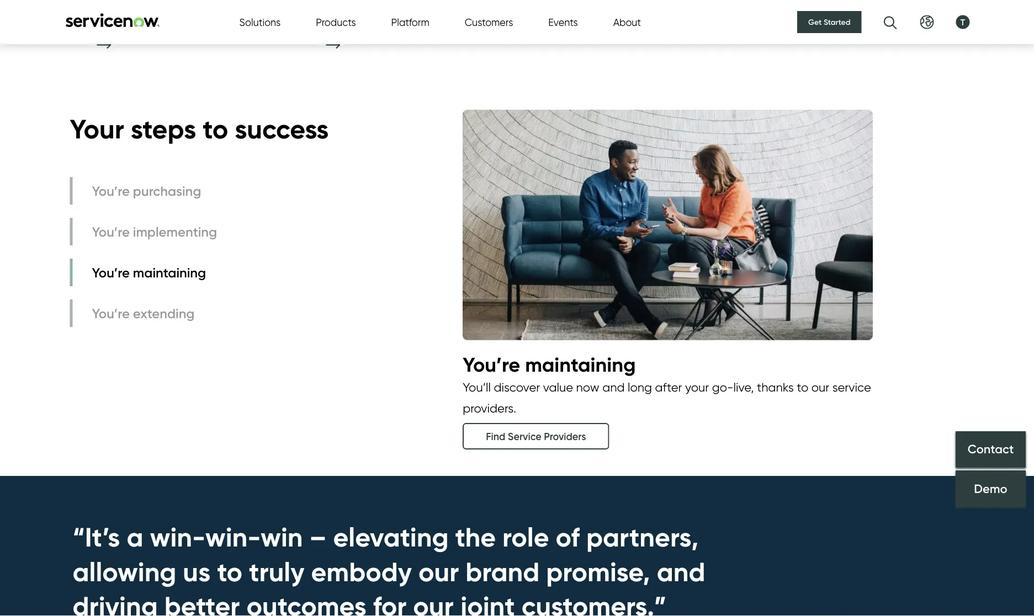 Task type: vqa. For each thing, say whether or not it's contained in the screenshot.
maintains,
no



Task type: describe. For each thing, give the bounding box(es) containing it.
you're for you're purchasing
[[92, 183, 130, 199]]

find service providers link
[[463, 424, 610, 450]]

about button
[[613, 15, 641, 30]]

about
[[613, 16, 641, 28]]

you're for you're maintaining
[[92, 265, 130, 281]]

get
[[809, 17, 822, 27]]

elevating
[[333, 521, 449, 554]]

win
[[261, 521, 303, 554]]

go-
[[712, 381, 734, 395]]

and inside "it's a win-win-win – elevating the role of partners, allowing us to truly embody our brand promise, and driving better outcomes for our joint customers."
[[657, 556, 706, 589]]

solutions
[[239, 16, 281, 28]]

after
[[655, 381, 682, 395]]

you're extending
[[92, 305, 195, 322]]

service
[[508, 431, 542, 443]]

our inside you're maintaining you'll discover value now and long after your go-live, thanks to our service providers.
[[812, 381, 830, 395]]

driving
[[73, 590, 158, 617]]

truly
[[249, 556, 305, 589]]

extending
[[133, 305, 195, 322]]

find service providers
[[486, 431, 586, 443]]

events
[[549, 16, 578, 28]]

outcomes
[[247, 590, 367, 617]]

contact
[[968, 442, 1014, 457]]

2 win- from the left
[[205, 521, 261, 554]]

platform button
[[391, 15, 430, 30]]

you're maintaining link
[[70, 259, 220, 287]]

customers button
[[465, 15, 513, 30]]

you're for you're implementing
[[92, 224, 130, 240]]

to for you're maintaining you'll discover value now and long after your go-live, thanks to our service providers.
[[797, 381, 809, 395]]

started
[[824, 17, 851, 27]]

customers."
[[522, 590, 667, 617]]

your steps to success
[[70, 113, 329, 145]]

allowing
[[73, 556, 176, 589]]

live,
[[734, 381, 754, 395]]

you'll discover value now and long after your go-live, thanks to our service providers. image
[[463, 99, 873, 352]]

"it's
[[73, 521, 120, 554]]

you'll
[[463, 381, 491, 395]]

you're purchasing
[[92, 183, 201, 199]]

a
[[127, 521, 143, 554]]

demo link
[[956, 471, 1026, 508]]

embody
[[311, 556, 412, 589]]

joint
[[460, 590, 515, 617]]

implementing
[[133, 224, 217, 240]]

2 vertical spatial our
[[413, 590, 454, 617]]

and inside you're maintaining you'll discover value now and long after your go-live, thanks to our service providers.
[[603, 381, 625, 395]]

the
[[455, 521, 496, 554]]

providers
[[544, 431, 586, 443]]



Task type: locate. For each thing, give the bounding box(es) containing it.
1 vertical spatial and
[[657, 556, 706, 589]]

find
[[486, 431, 506, 443]]

0 horizontal spatial maintaining
[[133, 265, 206, 281]]

our left service
[[812, 381, 830, 395]]

you're for you're maintaining you'll discover value now and long after your go-live, thanks to our service providers.
[[463, 353, 520, 377]]

our down 'the'
[[419, 556, 459, 589]]

your
[[685, 381, 709, 395]]

0 horizontal spatial and
[[603, 381, 625, 395]]

of
[[556, 521, 580, 554]]

role
[[503, 521, 549, 554]]

providers.
[[463, 401, 517, 416]]

you're up you're implementing link
[[92, 183, 130, 199]]

1 horizontal spatial and
[[657, 556, 706, 589]]

contact link
[[956, 432, 1026, 468]]

maintaining inside you're maintaining link
[[133, 265, 206, 281]]

solutions button
[[239, 15, 281, 30]]

thanks
[[757, 381, 794, 395]]

win-
[[150, 521, 205, 554], [205, 521, 261, 554]]

0 vertical spatial maintaining
[[133, 265, 206, 281]]

you're implementing
[[92, 224, 217, 240]]

to for "it's a win-win-win – elevating the role of partners, allowing us to truly embody our brand promise, and driving better outcomes for our joint customers."
[[217, 556, 243, 589]]

you're up you're extending
[[92, 265, 130, 281]]

you're extending link
[[70, 300, 220, 328]]

and
[[603, 381, 625, 395], [657, 556, 706, 589]]

and down partners, in the bottom right of the page
[[657, 556, 706, 589]]

0 vertical spatial and
[[603, 381, 625, 395]]

to right steps
[[203, 113, 228, 145]]

value
[[543, 381, 573, 395]]

customers
[[465, 16, 513, 28]]

products button
[[316, 15, 356, 30]]

you're maintaining
[[92, 265, 206, 281]]

better
[[164, 590, 240, 617]]

you're inside you're maintaining you'll discover value now and long after your go-live, thanks to our service providers.
[[463, 353, 520, 377]]

service
[[833, 381, 872, 395]]

brand
[[466, 556, 540, 589]]

to right us
[[217, 556, 243, 589]]

1 horizontal spatial maintaining
[[525, 353, 636, 377]]

you're left extending
[[92, 305, 130, 322]]

you're implementing link
[[70, 218, 220, 246]]

discover
[[494, 381, 540, 395]]

"it's a win-win-win – elevating the role of partners, allowing us to truly embody our brand promise, and driving better outcomes for our joint customers."
[[73, 521, 706, 617]]

our right for
[[413, 590, 454, 617]]

your
[[70, 113, 124, 145]]

you're purchasing link
[[70, 177, 220, 205]]

1 vertical spatial to
[[797, 381, 809, 395]]

to
[[203, 113, 228, 145], [797, 381, 809, 395], [217, 556, 243, 589]]

maintaining for you're maintaining you'll discover value now and long after your go-live, thanks to our service providers.
[[525, 353, 636, 377]]

now
[[576, 381, 600, 395]]

to inside you're maintaining you'll discover value now and long after your go-live, thanks to our service providers.
[[797, 381, 809, 395]]

maintaining inside you're maintaining you'll discover value now and long after your go-live, thanks to our service providers.
[[525, 353, 636, 377]]

to right thanks
[[797, 381, 809, 395]]

and right 'now'
[[603, 381, 625, 395]]

maintaining
[[133, 265, 206, 281], [525, 353, 636, 377]]

maintaining for you're maintaining
[[133, 265, 206, 281]]

2 vertical spatial to
[[217, 556, 243, 589]]

success
[[235, 113, 329, 145]]

1 win- from the left
[[150, 521, 205, 554]]

0 vertical spatial to
[[203, 113, 228, 145]]

you're for you're extending
[[92, 305, 130, 322]]

maintaining up 'now'
[[525, 353, 636, 377]]

you're down "you're purchasing" link
[[92, 224, 130, 240]]

get started
[[809, 17, 851, 27]]

you're
[[92, 183, 130, 199], [92, 224, 130, 240], [92, 265, 130, 281], [92, 305, 130, 322], [463, 353, 520, 377]]

promise,
[[546, 556, 651, 589]]

purchasing
[[133, 183, 201, 199]]

0 vertical spatial our
[[812, 381, 830, 395]]

products
[[316, 16, 356, 28]]

for
[[373, 590, 407, 617]]

events button
[[549, 15, 578, 30]]

maintaining down "implementing"
[[133, 265, 206, 281]]

our
[[812, 381, 830, 395], [419, 556, 459, 589], [413, 590, 454, 617]]

you're maintaining you'll discover value now and long after your go-live, thanks to our service providers.
[[463, 353, 872, 416]]

to inside "it's a win-win-win – elevating the role of partners, allowing us to truly embody our brand promise, and driving better outcomes for our joint customers."
[[217, 556, 243, 589]]

platform
[[391, 16, 430, 28]]

you're up you'll
[[463, 353, 520, 377]]

long
[[628, 381, 652, 395]]

partners,
[[587, 521, 699, 554]]

–
[[310, 521, 327, 554]]

steps
[[131, 113, 196, 145]]

demo
[[975, 482, 1008, 497]]

us
[[183, 556, 211, 589]]

get started link
[[798, 11, 862, 33]]

1 vertical spatial our
[[419, 556, 459, 589]]

1 vertical spatial maintaining
[[525, 353, 636, 377]]

servicenow image
[[64, 13, 161, 27]]



